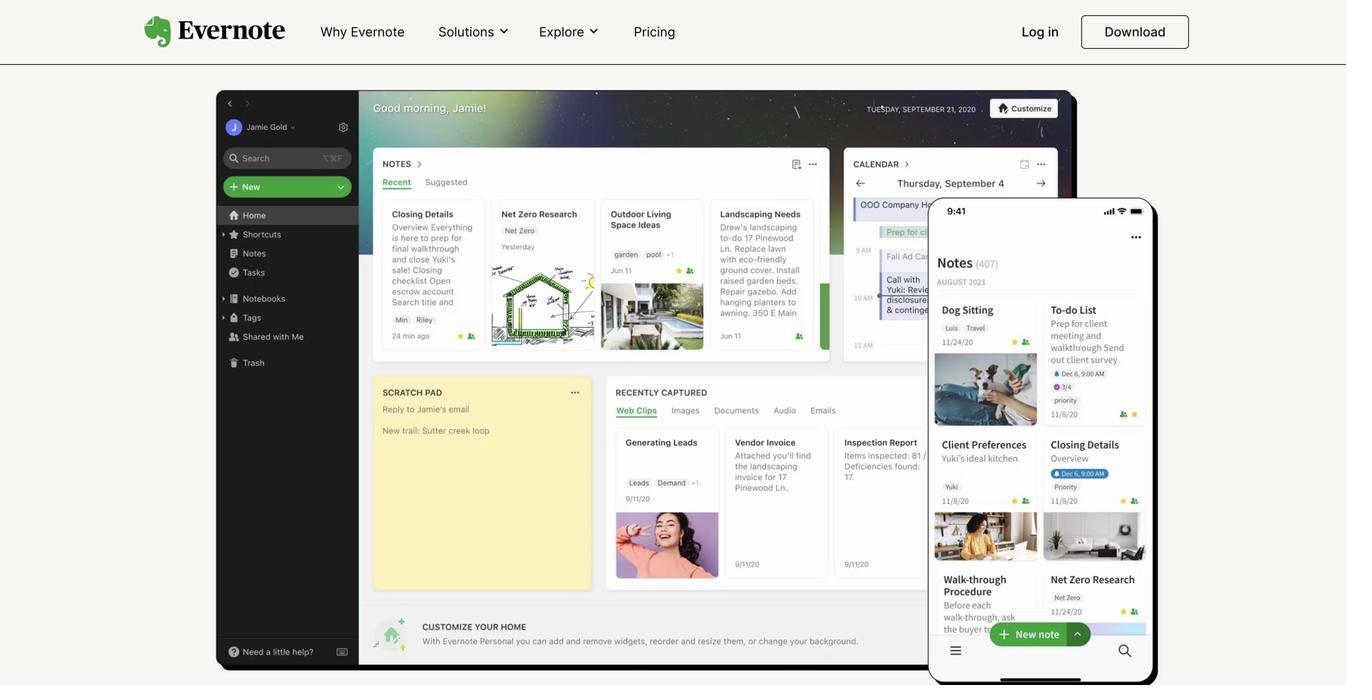 Task type: describe. For each thing, give the bounding box(es) containing it.
solutions
[[439, 24, 495, 40]]

evernote logo image
[[144, 16, 285, 48]]

explore button
[[535, 23, 605, 41]]

why
[[321, 24, 347, 40]]

in
[[1049, 24, 1060, 40]]

why evernote link
[[311, 18, 415, 48]]

solutions button
[[434, 23, 515, 41]]

log in
[[1022, 24, 1060, 40]]

explore
[[539, 24, 585, 40]]

log in link
[[1013, 18, 1069, 48]]



Task type: vqa. For each thing, say whether or not it's contained in the screenshot.
"Turn to-do in done Bring your notes, tasks, and schedules together to get things done more easily."
no



Task type: locate. For each thing, give the bounding box(es) containing it.
evernote
[[351, 24, 405, 40]]

log
[[1022, 24, 1045, 40]]

why evernote
[[321, 24, 405, 40]]

pricing link
[[625, 18, 685, 48]]

download link
[[1082, 15, 1190, 49]]

download
[[1105, 24, 1167, 40]]

pricing
[[634, 24, 676, 40]]

home-widgets hero screen image
[[144, 90, 1203, 685]]



